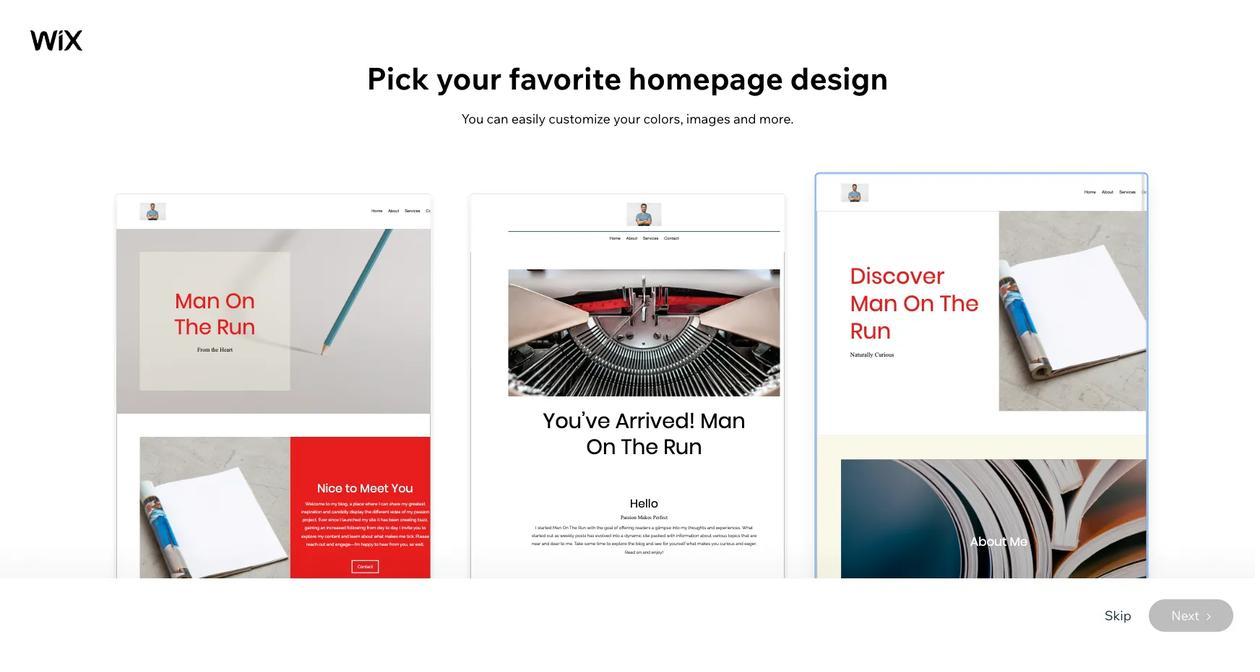 Task type: vqa. For each thing, say whether or not it's contained in the screenshot.
SAVE within the 'button'
no



Task type: describe. For each thing, give the bounding box(es) containing it.
/5
[[805, 340, 814, 350]]

later.
[[787, 111, 817, 127]]

optimizing your pages...
[[515, 361, 629, 374]]

are
[[518, 111, 537, 127]]

preparing your homepage design...
[[434, 275, 821, 304]]

add
[[465, 59, 525, 98]]

1 you from the left
[[461, 111, 484, 127]]

you can easily customize your colors, images and more.
[[461, 111, 794, 127]]

these
[[438, 111, 475, 127]]

colors,
[[643, 111, 683, 127]]

easily
[[511, 111, 546, 127]]

pick your favorite homepage design
[[367, 59, 888, 98]]

1 can from the left
[[487, 111, 508, 127]]

your for homepage
[[549, 275, 599, 304]]

2 customize from the left
[[688, 111, 750, 127]]

3
[[800, 340, 805, 350]]

2 you from the left
[[638, 111, 660, 127]]

pick
[[367, 59, 429, 98]]

adding
[[515, 313, 559, 330]]

pages for add
[[532, 59, 620, 98]]

to
[[627, 59, 658, 98]]

1 customize from the left
[[549, 111, 610, 127]]



Task type: locate. For each thing, give the bounding box(es) containing it.
pages left are
[[478, 111, 515, 127]]

more.
[[759, 111, 794, 127]]

you right the you.
[[638, 111, 660, 127]]

pages...
[[593, 361, 629, 374]]

blog
[[587, 313, 615, 330]]

you down add
[[461, 111, 484, 127]]

preparing
[[434, 275, 544, 304]]

can left images
[[663, 111, 685, 127]]

for
[[590, 111, 607, 127]]

design
[[790, 59, 888, 98]]

your
[[436, 59, 502, 98], [665, 59, 730, 98], [613, 111, 641, 127], [549, 275, 599, 304], [569, 361, 590, 374]]

your up the these
[[436, 59, 502, 98]]

1 horizontal spatial customize
[[688, 111, 750, 127]]

1 horizontal spatial pages
[[532, 59, 620, 98]]

pages up tailored
[[532, 59, 620, 98]]

0 vertical spatial homepage
[[628, 59, 783, 98]]

0 vertical spatial pages
[[532, 59, 620, 98]]

1 horizontal spatial you
[[638, 111, 660, 127]]

0 horizontal spatial customize
[[549, 111, 610, 127]]

your right 'for'
[[613, 111, 641, 127]]

next
[[1171, 607, 1200, 624], [1171, 607, 1200, 624]]

favorite
[[509, 59, 622, 98]]

customize left them
[[688, 111, 750, 127]]

wix
[[562, 313, 585, 330]]

site
[[737, 59, 790, 98]]

tailored
[[540, 111, 587, 127]]

1 horizontal spatial can
[[663, 111, 685, 127]]

your up images
[[665, 59, 730, 98]]

optimizing
[[515, 361, 567, 374]]

pages
[[532, 59, 620, 98], [478, 111, 515, 127]]

pages for these
[[478, 111, 515, 127]]

3 /5
[[800, 340, 814, 350]]

these pages are tailored for you. you can customize them later.
[[438, 111, 817, 127]]

and
[[733, 111, 756, 127]]

customize
[[549, 111, 610, 127], [688, 111, 750, 127]]

your left the pages...
[[569, 361, 590, 374]]

1 vertical spatial homepage
[[604, 275, 722, 304]]

them
[[753, 111, 784, 127]]

homepage up images
[[628, 59, 783, 98]]

0 horizontal spatial can
[[487, 111, 508, 127]]

your for pages...
[[569, 361, 590, 374]]

0 horizontal spatial pages
[[478, 111, 515, 127]]

homepage up blog
[[604, 275, 722, 304]]

images
[[686, 111, 730, 127]]

add pages to your site
[[465, 59, 790, 98]]

your for favorite
[[436, 59, 502, 98]]

skip
[[1105, 607, 1132, 624], [1105, 607, 1132, 624]]

you.
[[610, 111, 635, 127]]

1 vertical spatial pages
[[478, 111, 515, 127]]

can left are
[[487, 111, 508, 127]]

your up wix
[[549, 275, 599, 304]]

home
[[55, 42, 86, 55]]

homepage
[[628, 59, 783, 98], [604, 275, 722, 304]]

customize down favorite
[[549, 111, 610, 127]]

design...
[[727, 275, 821, 304]]

adding wix blog
[[515, 313, 615, 330]]

0 horizontal spatial you
[[461, 111, 484, 127]]

can
[[487, 111, 508, 127], [663, 111, 685, 127]]

2 can from the left
[[663, 111, 685, 127]]

you
[[461, 111, 484, 127], [638, 111, 660, 127]]



